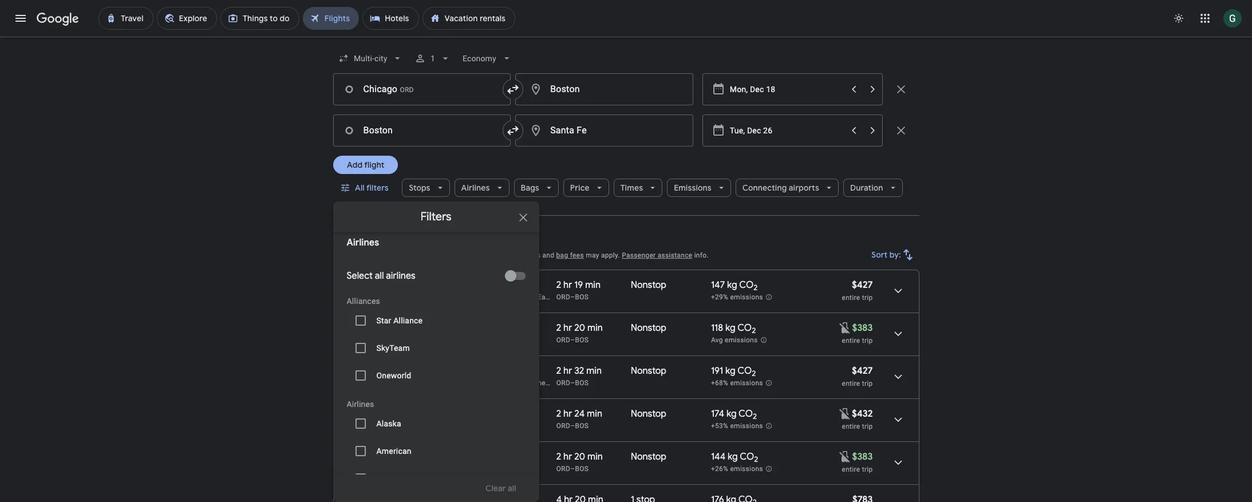 Task type: locate. For each thing, give the bounding box(es) containing it.
1 hr from the top
[[564, 279, 572, 291]]

1 $427 from the top
[[852, 279, 873, 291]]

0 vertical spatial american
[[505, 293, 536, 301]]

kg up +53% emissions
[[727, 408, 737, 420]]

4 bos from the top
[[575, 422, 589, 430]]

entire for 118
[[842, 337, 860, 345]]

1 vertical spatial 2 hr 20 min ord – bos
[[557, 451, 603, 473]]

nonstop flight. element for 174
[[631, 408, 667, 422]]

2 entire from the top
[[842, 337, 860, 345]]

3 bos from the top
[[575, 379, 589, 387]]

trip down 383 us dollars text box
[[862, 466, 873, 474]]

min inside 2 hr 32 min ord – bos
[[587, 365, 602, 377]]

0 horizontal spatial by
[[441, 379, 448, 387]]

$427 down sort
[[852, 279, 873, 291]]

min right 32
[[587, 365, 602, 377]]

kg inside '147 kg co 2'
[[727, 279, 737, 291]]

kg for 174
[[727, 408, 737, 420]]

2 up +29% emissions
[[754, 283, 758, 293]]

kg inside 174 kg co 2
[[727, 408, 737, 420]]

bos down 19
[[575, 293, 589, 301]]

nonstop flight. element
[[631, 279, 667, 293], [631, 322, 667, 336], [631, 365, 667, 379], [631, 408, 667, 422], [631, 451, 667, 464]]

0 vertical spatial 20
[[575, 322, 585, 334]]

2 $427 entire trip from the top
[[842, 365, 873, 388]]

bags
[[521, 183, 539, 193]]

5 nonstop flight. element from the top
[[631, 451, 667, 464]]

– inside 2 hr 32 min ord – bos
[[571, 379, 575, 387]]

3 entire from the top
[[842, 380, 860, 388]]

1 horizontal spatial american
[[505, 293, 536, 301]]

$383 left flight details. leaves o'hare international airport at 9:05 am on monday, december 18 and arrives at boston logan international airport at 12:25 pm on monday, december 18. icon
[[852, 451, 873, 463]]

1 ord from the top
[[557, 293, 571, 301]]

$383 left flight details. leaves o'hare international airport at 7:10 am on monday, december 18 and arrives at boston logan international airport at 10:30 am on monday, december 18. icon
[[852, 322, 873, 334]]

entire trip down 383 us dollars text box
[[842, 466, 873, 474]]

0 horizontal spatial all
[[333, 234, 346, 248]]

co for 144
[[740, 451, 754, 463]]

– down 24
[[571, 422, 575, 430]]

emissions down 118 kg co 2 at bottom right
[[725, 336, 758, 344]]

operated down the 7:35 am
[[410, 379, 439, 387]]

hr for 9:05 am
[[564, 451, 572, 463]]

nonstop flight. element for 144
[[631, 451, 667, 464]]

2 hr 20 min ord – bos for 118
[[557, 322, 603, 344]]

flight details. leaves o'hare international airport at 7:04 am on monday, december 18 and arrives at boston logan international airport at 10:23 am on monday, december 18. image
[[885, 277, 912, 305]]

1 united from the top
[[386, 336, 407, 344]]

– down 32
[[571, 379, 575, 387]]

1 swap origin and destination. image from the top
[[506, 82, 520, 96]]

filters
[[421, 210, 452, 224]]

None text field
[[333, 73, 511, 105]]

1 bos from the top
[[575, 293, 589, 301]]

emissions down 174 kg co 2
[[730, 422, 763, 430]]

1 horizontal spatial by
[[455, 293, 462, 301]]

2 left 19
[[557, 279, 561, 291]]

– up 32
[[571, 336, 575, 344]]

1 $427 entire trip from the top
[[842, 279, 873, 302]]

jetblue
[[386, 422, 411, 430]]

0 vertical spatial entire trip
[[842, 337, 873, 345]]

383 US dollars text field
[[852, 322, 873, 334]]

2 hr from the top
[[564, 322, 572, 334]]

prices
[[333, 251, 353, 259]]

add
[[347, 160, 362, 170]]

2 inside 118 kg co 2
[[752, 326, 756, 336]]

2 up +68% emissions
[[752, 369, 756, 379]]

all
[[375, 270, 384, 282]]

0 vertical spatial united
[[386, 336, 407, 344]]

ord down total duration 2 hr 32 min. element
[[557, 379, 571, 387]]

airlines up 'include'
[[347, 237, 379, 249]]

by left "republic"
[[441, 379, 448, 387]]

american down jetblue on the bottom left
[[377, 447, 412, 456]]

0 vertical spatial $427 entire trip
[[842, 279, 873, 302]]

ord right eagle
[[557, 293, 571, 301]]

total duration 2 hr 20 min. element up total duration 2 hr 32 min. element
[[557, 322, 631, 336]]

1 vertical spatial 427 us dollars text field
[[852, 365, 873, 377]]

all inside button
[[355, 183, 364, 193]]

airlines
[[461, 183, 490, 193], [347, 237, 379, 249], [347, 400, 374, 409]]

include
[[355, 251, 378, 259]]

bos up "total duration 4 hr 20 min." element
[[575, 465, 589, 473]]

Departure time: 8:40 AM. text field
[[386, 408, 421, 420]]

2 nonstop flight. element from the top
[[631, 322, 667, 336]]

2 20 from the top
[[575, 451, 585, 463]]

3 nonstop from the top
[[631, 365, 667, 377]]

$427 entire trip for 191
[[842, 365, 873, 388]]

1 nonstop from the top
[[631, 279, 667, 291]]

co up +53% emissions
[[739, 408, 753, 420]]

all left filters at the left top of page
[[355, 183, 364, 193]]

2 bos from the top
[[575, 336, 589, 344]]

$427 entire trip up $432 text box
[[842, 365, 873, 388]]

only
[[494, 474, 512, 484]]

4 nonstop flight. element from the top
[[631, 408, 667, 422]]

min for 174
[[587, 408, 602, 420]]

co for 147
[[739, 279, 754, 291]]

ord down total duration 2 hr 24 min. element
[[557, 422, 571, 430]]

entire trip
[[842, 337, 873, 345], [842, 423, 873, 431], [842, 466, 873, 474]]

trip up $432 text box
[[862, 380, 873, 388]]

sort by: button
[[867, 241, 919, 269]]

change appearance image
[[1165, 5, 1193, 32]]

5 bos from the top
[[575, 465, 589, 473]]

avg
[[711, 336, 723, 344]]

5 trip from the top
[[862, 466, 873, 474]]

$383 for 144
[[852, 451, 873, 463]]

nonstop for 147
[[631, 279, 667, 291]]

min for 118
[[588, 322, 603, 334]]

– down 19
[[571, 293, 575, 301]]

this price for this flight doesn't include overhead bin access. if you need a carry-on bag, use the bags filter to update prices. image
[[838, 407, 852, 421]]

bos down 32
[[575, 379, 589, 387]]

1 fees from the left
[[434, 251, 447, 259]]

emissions
[[674, 183, 712, 193]]

duration button
[[844, 174, 903, 202]]

entire down this price for this flight doesn't include overhead bin access. if you need a carry-on bag, use the bags filter to update prices. image on the bottom right
[[842, 423, 860, 431]]

all up prices
[[333, 234, 346, 248]]

– for 191
[[571, 379, 575, 387]]

by
[[455, 293, 462, 301], [441, 379, 448, 387]]

1 vertical spatial this price for this flight doesn't include overhead bin access. if you need a carry-on bag, use the bags filter to update prices. image
[[839, 450, 852, 464]]

2 2 hr 20 min ord – bos from the top
[[557, 451, 603, 473]]

all filters
[[355, 183, 388, 193]]

1 total duration 2 hr 20 min. element from the top
[[557, 322, 631, 336]]

emissions for 144
[[730, 465, 763, 473]]

2 hr 20 min ord – bos
[[557, 322, 603, 344], [557, 451, 603, 473]]

envoy
[[464, 293, 483, 301]]

0 vertical spatial 2 hr 20 min ord – bos
[[557, 322, 603, 344]]

2 up avg emissions
[[752, 326, 756, 336]]

$427 left flight details. leaves o'hare international airport at 7:35 am on monday, december 18 and arrives at boston logan international airport at 11:07 am on monday, december 18. icon
[[852, 365, 873, 377]]

total duration 2 hr 20 min. element up "total duration 4 hr 20 min." element
[[557, 451, 631, 464]]

emissions down '147 kg co 2'
[[730, 293, 763, 301]]

$427 for 147
[[852, 279, 873, 291]]

1 vertical spatial all
[[333, 234, 346, 248]]

2 up +26% emissions
[[754, 455, 758, 465]]

1 horizontal spatial fees
[[570, 251, 584, 259]]

2 hr 20 min ord – bos up "total duration 4 hr 20 min." element
[[557, 451, 603, 473]]

co for 174
[[739, 408, 753, 420]]

0 vertical spatial total duration 2 hr 20 min. element
[[557, 322, 631, 336]]

entire up 383 us dollars text field at bottom right
[[842, 294, 860, 302]]

1 vertical spatial total duration 2 hr 20 min. element
[[557, 451, 631, 464]]

2 427 us dollars text field from the top
[[852, 365, 873, 377]]

+53% emissions
[[711, 422, 763, 430]]

2 united from the top
[[386, 465, 407, 473]]

co up avg emissions
[[738, 322, 752, 334]]

united
[[386, 336, 407, 344], [386, 465, 407, 473]]

3 hr from the top
[[564, 365, 572, 377]]

hr inside 7:04 am operated by envoy air as american eagle 2 hr 19 min ord – bos
[[564, 279, 572, 291]]

5 nonstop from the top
[[631, 451, 667, 463]]

main menu image
[[14, 11, 27, 25]]

0 vertical spatial airlines
[[461, 183, 490, 193]]

nonstop for 191
[[631, 365, 667, 377]]

5 ord from the top
[[557, 465, 571, 473]]

2 up connection
[[557, 365, 561, 377]]

star
[[377, 316, 391, 325]]

0 vertical spatial $383
[[852, 322, 873, 334]]

co for 118
[[738, 322, 752, 334]]

select all airlines
[[347, 270, 416, 282]]

1 horizontal spatial all
[[355, 183, 364, 193]]

co up +29% emissions
[[739, 279, 754, 291]]

2
[[557, 279, 561, 291], [754, 283, 758, 293], [557, 322, 561, 334], [752, 326, 756, 336], [557, 365, 561, 377], [752, 369, 756, 379], [557, 408, 561, 420], [753, 412, 757, 422], [557, 451, 561, 463], [754, 455, 758, 465]]

0 vertical spatial $427
[[852, 279, 873, 291]]

airlines button
[[454, 174, 509, 202]]

hr for 7:10 am
[[564, 322, 572, 334]]

174
[[711, 408, 725, 420]]

+29% emissions
[[711, 293, 763, 301]]

kg right 191 at the bottom right
[[726, 365, 736, 377]]

total duration 2 hr 20 min. element for 144
[[557, 451, 631, 464]]

kg for 147
[[727, 279, 737, 291]]

trip down $432 text box
[[862, 423, 873, 431]]

2 entire trip from the top
[[842, 423, 873, 431]]

none search field containing filters
[[333, 45, 919, 502]]

ord
[[557, 293, 571, 301], [557, 336, 571, 344], [557, 379, 571, 387], [557, 422, 571, 430], [557, 465, 571, 473]]

this price for this flight doesn't include overhead bin access. if you need a carry-on bag, use the bags filter to update prices. image left flight details. leaves o'hare international airport at 7:10 am on monday, december 18 and arrives at boston logan international airport at 10:30 am on monday, december 18. icon
[[839, 321, 852, 335]]

kg up +26% emissions
[[728, 451, 738, 463]]

Departure text field
[[730, 115, 844, 146]]

bags button
[[514, 174, 559, 202]]

airlines right stops popup button
[[461, 183, 490, 193]]

min inside the 2 hr 24 min ord – bos
[[587, 408, 602, 420]]

20 up 32
[[575, 322, 585, 334]]

delta
[[386, 379, 403, 387], [507, 379, 523, 387], [377, 474, 396, 483]]

sort by:
[[872, 250, 901, 260]]

8:40 am jetblue
[[386, 408, 421, 430]]

united down 7:10 am in the bottom left of the page
[[386, 336, 407, 344]]

2 ord from the top
[[557, 336, 571, 344]]

trip up 383 us dollars text field at bottom right
[[862, 294, 873, 302]]

1 entire trip from the top
[[842, 337, 873, 345]]

0 vertical spatial 1
[[431, 54, 435, 63]]

2 vertical spatial airlines
[[347, 400, 374, 409]]

0 horizontal spatial 1
[[431, 54, 435, 63]]

2 fees from the left
[[570, 251, 584, 259]]

$427 entire trip up 383 us dollars text field at bottom right
[[842, 279, 873, 302]]

$427
[[852, 279, 873, 291], [852, 365, 873, 377]]

1 vertical spatial by
[[441, 379, 448, 387]]

$427 for 191
[[852, 365, 873, 377]]

this price for this flight doesn't include overhead bin access. if you need a carry-on bag, use the bags filter to update prices. image
[[839, 321, 852, 335], [839, 450, 852, 464]]

american
[[505, 293, 536, 301], [377, 447, 412, 456]]

american right as
[[505, 293, 536, 301]]

1 vertical spatial 1
[[460, 251, 464, 259]]

2 inside the 2 hr 24 min ord – bos
[[557, 408, 561, 420]]

all
[[355, 183, 364, 193], [333, 234, 346, 248]]

2 total duration 2 hr 20 min. element from the top
[[557, 451, 631, 464]]

bos
[[575, 293, 589, 301], [575, 336, 589, 344], [575, 379, 589, 387], [575, 422, 589, 430], [575, 465, 589, 473]]

ord inside 7:04 am operated by envoy air as american eagle 2 hr 19 min ord – bos
[[557, 293, 571, 301]]

783 US dollars text field
[[853, 494, 873, 502]]

1 $383 from the top
[[852, 322, 873, 334]]

bos down 24
[[575, 422, 589, 430]]

9:05 am
[[386, 451, 421, 463]]

0 horizontal spatial american
[[377, 447, 412, 456]]

co inside 118 kg co 2
[[738, 322, 752, 334]]

1 nonstop flight. element from the top
[[631, 279, 667, 293]]

144 kg co 2
[[711, 451, 758, 465]]

1 horizontal spatial 1
[[460, 251, 464, 259]]

4 ord from the top
[[557, 422, 571, 430]]

swap origin and destination. image for departure text box
[[506, 124, 520, 137]]

2 up +53% emissions
[[753, 412, 757, 422]]

2 hr 24 min ord – bos
[[557, 408, 602, 430]]

total duration 2 hr 32 min. element
[[557, 365, 631, 379]]

– inside the 2 hr 24 min ord – bos
[[571, 422, 575, 430]]

1 stop flight. element
[[631, 494, 655, 502]]

hr inside the 2 hr 24 min ord – bos
[[564, 408, 572, 420]]

1 vertical spatial 20
[[575, 451, 585, 463]]

entire down 383 us dollars text box
[[842, 466, 860, 474]]

kg up avg emissions
[[726, 322, 736, 334]]

bos inside the 2 hr 24 min ord – bos
[[575, 422, 589, 430]]

co up +68% emissions
[[738, 365, 752, 377]]

select
[[347, 270, 373, 282]]

1 2 hr 20 min ord – bos from the top
[[557, 322, 603, 344]]

add flight
[[347, 160, 384, 170]]

ord inside the 2 hr 24 min ord – bos
[[557, 422, 571, 430]]

5 hr from the top
[[564, 451, 572, 463]]

co for 191
[[738, 365, 752, 377]]

adult.
[[466, 251, 484, 259]]

charges
[[515, 251, 541, 259]]

hr down the 2 hr 24 min ord – bos
[[564, 451, 572, 463]]

0 vertical spatial operated
[[423, 293, 453, 301]]

hr left 32
[[564, 365, 572, 377]]

20 for 118
[[575, 322, 585, 334]]

may
[[586, 251, 599, 259]]

2 left 24
[[557, 408, 561, 420]]

airlines left 8:40 am
[[347, 400, 374, 409]]

1 vertical spatial $383
[[852, 451, 873, 463]]

entire trip down 383 us dollars text field at bottom right
[[842, 337, 873, 345]]

trip for 174
[[862, 423, 873, 431]]

hr left 24
[[564, 408, 572, 420]]

min down total duration 2 hr 19 min. element
[[588, 322, 603, 334]]

entire trip down $432 text box
[[842, 423, 873, 431]]

2 $383 from the top
[[852, 451, 873, 463]]

bos for 191
[[575, 379, 589, 387]]

$383
[[852, 322, 873, 334], [852, 451, 873, 463]]

1 vertical spatial $427 entire trip
[[842, 365, 873, 388]]

hr for 8:40 am
[[564, 408, 572, 420]]

avg emissions
[[711, 336, 758, 344]]

stops
[[409, 183, 430, 193]]

2 $427 from the top
[[852, 365, 873, 377]]

0 vertical spatial all
[[355, 183, 364, 193]]

min right 24
[[587, 408, 602, 420]]

427 us dollars text field down sort
[[852, 279, 873, 291]]

this price for this flight doesn't include overhead bin access. if you need a carry-on bag, use the bags filter to update prices. image down this price for this flight doesn't include overhead bin access. if you need a carry-on bag, use the bags filter to update prices. image on the bottom right
[[839, 450, 852, 464]]

united down 9:05 am text field
[[386, 465, 407, 473]]

skyteam
[[377, 344, 410, 353]]

Arrival time: 10:30 AM. text field
[[429, 322, 468, 334]]

kg inside 191 kg co 2
[[726, 365, 736, 377]]

1 vertical spatial airlines
[[347, 237, 379, 249]]

– right 7:10 am in the bottom left of the page
[[421, 322, 427, 334]]

0 vertical spatial swap origin and destination. image
[[506, 82, 520, 96]]

operated up 10:30 am
[[423, 293, 453, 301]]

20 down the 2 hr 24 min ord – bos
[[575, 451, 585, 463]]

kg up +29% emissions
[[727, 279, 737, 291]]

1 20 from the top
[[575, 322, 585, 334]]

entire down 383 us dollars text field at bottom right
[[842, 337, 860, 345]]

3 ord from the top
[[557, 379, 571, 387]]

co inside 174 kg co 2
[[739, 408, 753, 420]]

delta down departure time: 7:35 am. text field
[[386, 379, 403, 387]]

co inside 191 kg co 2
[[738, 365, 752, 377]]

4 entire from the top
[[842, 423, 860, 431]]

1 427 us dollars text field from the top
[[852, 279, 873, 291]]

hr down total duration 2 hr 19 min. element
[[564, 322, 572, 334]]

airports
[[789, 183, 820, 193]]

5 entire from the top
[[842, 466, 860, 474]]

swap origin and destination. image
[[506, 82, 520, 96], [506, 124, 520, 137]]

total duration 2 hr 20 min. element
[[557, 322, 631, 336], [557, 451, 631, 464]]

ord up 2 hr 32 min ord – bos in the bottom left of the page
[[557, 336, 571, 344]]

4 nonstop from the top
[[631, 408, 667, 420]]

 image
[[405, 379, 407, 387]]

co inside 144 kg co 2
[[740, 451, 754, 463]]

3 entire trip from the top
[[842, 466, 873, 474]]

7:35 am
[[386, 365, 420, 377]]

432 US dollars text field
[[852, 408, 873, 420]]

bos inside 2 hr 32 min ord – bos
[[575, 379, 589, 387]]

0 vertical spatial this price for this flight doesn't include overhead bin access. if you need a carry-on bag, use the bags filter to update prices. image
[[839, 321, 852, 335]]

1 this price for this flight doesn't include overhead bin access. if you need a carry-on bag, use the bags filter to update prices. image from the top
[[839, 321, 852, 335]]

1 trip from the top
[[862, 294, 873, 302]]

0 vertical spatial by
[[455, 293, 462, 301]]

airlines inside popup button
[[461, 183, 490, 193]]

by inside 7:04 am operated by envoy air as american eagle 2 hr 19 min ord – bos
[[455, 293, 462, 301]]

144
[[711, 451, 726, 463]]

–
[[571, 293, 575, 301], [421, 322, 427, 334], [571, 336, 575, 344], [571, 379, 575, 387], [571, 422, 575, 430], [571, 465, 575, 473]]

bag fees button
[[556, 251, 584, 259]]

3 nonstop flight. element from the top
[[631, 365, 667, 379]]

kg inside 144 kg co 2
[[728, 451, 738, 463]]

1 vertical spatial entire trip
[[842, 423, 873, 431]]

0 vertical spatial 427 us dollars text field
[[852, 279, 873, 291]]

entire up this price for this flight doesn't include overhead bin access. if you need a carry-on bag, use the bags filter to update prices. image on the bottom right
[[842, 380, 860, 388]]

7:10 am – 10:30 am united
[[386, 322, 468, 344]]

kg inside 118 kg co 2
[[726, 322, 736, 334]]

1 vertical spatial $427
[[852, 365, 873, 377]]

by left envoy
[[455, 293, 462, 301]]

emissions for 147
[[730, 293, 763, 301]]

2 hr 20 min ord – bos up 32
[[557, 322, 603, 344]]

fees right +
[[434, 251, 447, 259]]

ord up "total duration 4 hr 20 min." element
[[557, 465, 571, 473]]

emissions down 191 kg co 2
[[730, 379, 763, 387]]

427 us dollars text field left flight details. leaves o'hare international airport at 7:35 am on monday, december 18 and arrives at boston logan international airport at 11:07 am on monday, december 18. icon
[[852, 365, 873, 377]]

connection
[[525, 379, 562, 387]]

hr
[[564, 279, 572, 291], [564, 322, 572, 334], [564, 365, 572, 377], [564, 408, 572, 420], [564, 451, 572, 463]]

4 hr from the top
[[564, 408, 572, 420]]

trip down 383 us dollars text field at bottom right
[[862, 337, 873, 345]]

None text field
[[516, 73, 693, 105], [333, 115, 511, 147], [516, 115, 693, 147], [516, 73, 693, 105], [333, 115, 511, 147], [516, 115, 693, 147]]

Departure time: 9:05 AM. text field
[[386, 451, 421, 463]]

fees right bag
[[570, 251, 584, 259]]

and
[[543, 251, 555, 259]]

2 this price for this flight doesn't include overhead bin access. if you need a carry-on bag, use the bags filter to update prices. image from the top
[[839, 450, 852, 464]]

2 nonstop from the top
[[631, 322, 667, 334]]

leaves o'hare international airport at 7:10 am on monday, december 18 and arrives at boston logan international airport at 10:30 am on monday, december 18. element
[[386, 322, 468, 334]]

2 trip from the top
[[862, 337, 873, 345]]

427 US dollars text field
[[852, 279, 873, 291], [852, 365, 873, 377]]

taxes
[[408, 251, 426, 259]]

2 inside 2 hr 32 min ord – bos
[[557, 365, 561, 377]]

0 horizontal spatial fees
[[434, 251, 447, 259]]

None field
[[333, 48, 408, 69], [458, 48, 517, 69], [333, 48, 408, 69], [458, 48, 517, 69]]

bos up 32
[[575, 336, 589, 344]]

operated inside 7:04 am operated by envoy air as american eagle 2 hr 19 min ord – bos
[[423, 293, 453, 301]]

co inside '147 kg co 2'
[[739, 279, 754, 291]]

None search field
[[333, 45, 919, 502]]

airlines for filters
[[347, 237, 379, 249]]

20 for 144
[[575, 451, 585, 463]]

united inside 7:10 am – 10:30 am united
[[386, 336, 407, 344]]

min right 19
[[585, 279, 601, 291]]

4 trip from the top
[[862, 423, 873, 431]]

min
[[585, 279, 601, 291], [588, 322, 603, 334], [587, 365, 602, 377], [587, 408, 602, 420], [588, 451, 603, 463]]

flight
[[364, 160, 384, 170]]

1 vertical spatial united
[[386, 465, 407, 473]]

1 vertical spatial swap origin and destination. image
[[506, 124, 520, 137]]

co up +26% emissions
[[740, 451, 754, 463]]

operated
[[423, 293, 453, 301], [410, 379, 439, 387]]

emissions down 144 kg co 2
[[730, 465, 763, 473]]

hr left 19
[[564, 279, 572, 291]]

2 swap origin and destination. image from the top
[[506, 124, 520, 137]]

kg
[[727, 279, 737, 291], [726, 322, 736, 334], [726, 365, 736, 377], [727, 408, 737, 420], [728, 451, 738, 463]]

+
[[428, 251, 432, 259]]

2 vertical spatial entire trip
[[842, 466, 873, 474]]

– up "total duration 4 hr 20 min." element
[[571, 465, 575, 473]]

383 US dollars text field
[[852, 451, 873, 463]]

min down the 2 hr 24 min ord – bos
[[588, 451, 603, 463]]

alliance
[[394, 316, 423, 325]]



Task type: describe. For each thing, give the bounding box(es) containing it.
by:
[[890, 250, 901, 260]]

min for 144
[[588, 451, 603, 463]]

Departure time: 7:10 AM. text field
[[386, 322, 419, 334]]

Departure time: 7:04 AM. text field
[[386, 279, 421, 291]]

kg for 144
[[728, 451, 738, 463]]

2 hr 20 min ord – bos for 144
[[557, 451, 603, 473]]

flight details. leaves o'hare international airport at 8:40 am on monday, december 18 and arrives at boston logan international airport at 12:04 pm on monday, december 18. image
[[885, 406, 912, 434]]

emissions for 191
[[730, 379, 763, 387]]

entire trip for 144
[[842, 466, 873, 474]]

duration
[[850, 183, 883, 193]]

sort
[[872, 250, 888, 260]]

7:10 am
[[386, 322, 419, 334]]

191 kg co 2
[[711, 365, 756, 379]]

delta down 9:05 am united
[[377, 474, 396, 483]]

alaska
[[377, 419, 401, 428]]

8:40 am
[[386, 408, 421, 420]]

flights
[[349, 234, 382, 248]]

times
[[621, 183, 643, 193]]

delta right "airways"
[[507, 379, 523, 387]]

118 kg co 2
[[711, 322, 756, 336]]

2 down the 2 hr 24 min ord – bos
[[557, 451, 561, 463]]

nonstop flight. element for 147
[[631, 279, 667, 293]]

required
[[380, 251, 407, 259]]

2 inside 191 kg co 2
[[752, 369, 756, 379]]

this price for this flight doesn't include overhead bin access. if you need a carry-on bag, use the bags filter to update prices. image for 144
[[839, 450, 852, 464]]

1 vertical spatial american
[[377, 447, 412, 456]]

entire trip for 174
[[842, 423, 873, 431]]

2 up 2 hr 32 min ord – bos in the bottom left of the page
[[557, 322, 561, 334]]

emissions button
[[667, 174, 731, 202]]

Departure text field
[[730, 74, 844, 105]]

price
[[570, 183, 590, 193]]

– for 118
[[571, 336, 575, 344]]

24
[[575, 408, 585, 420]]

2 inside '147 kg co 2'
[[754, 283, 758, 293]]

nonstop flight. element for 118
[[631, 322, 667, 336]]

remove flight from chicago to boston on mon, dec 18 image
[[894, 82, 908, 96]]

147 kg co 2
[[711, 279, 758, 293]]

oneworld
[[377, 371, 411, 380]]

connecting airports
[[743, 183, 820, 193]]

remove flight from boston to santa fe on tue, dec 26 image
[[894, 124, 908, 137]]

add flight button
[[333, 156, 398, 174]]

– for 144
[[571, 465, 575, 473]]

stops button
[[402, 174, 450, 202]]

connecting airports button
[[736, 174, 839, 202]]

all for all flights to boston
[[333, 234, 346, 248]]

7:04 am operated by envoy air as american eagle 2 hr 19 min ord – bos
[[386, 279, 601, 301]]

as
[[496, 293, 503, 301]]

+68%
[[711, 379, 729, 387]]

nonstop flight. element for 191
[[631, 365, 667, 379]]

427 us dollars text field for 191
[[852, 365, 873, 377]]

trip for 118
[[862, 337, 873, 345]]

passenger
[[622, 251, 656, 259]]

ord for 8:40 am
[[557, 422, 571, 430]]

147
[[711, 279, 725, 291]]

10:30 am
[[429, 322, 468, 334]]

emissions for 174
[[730, 422, 763, 430]]

7:04 am
[[386, 279, 421, 291]]

operated by republic airways delta connection
[[410, 379, 562, 387]]

+68% emissions
[[711, 379, 763, 387]]

ord for 7:10 am
[[557, 336, 571, 344]]

19
[[575, 279, 583, 291]]

ord for 9:05 am
[[557, 465, 571, 473]]

+29%
[[711, 293, 729, 301]]

total duration 2 hr 19 min. element
[[557, 279, 631, 293]]

this price for this flight doesn't include overhead bin access. if you need a carry-on bag, use the bags filter to update prices. image for 118
[[839, 321, 852, 335]]

only button
[[480, 465, 525, 493]]

close dialog image
[[516, 211, 530, 225]]

airlines
[[386, 270, 416, 282]]

191
[[711, 365, 723, 377]]

+26% emissions
[[711, 465, 763, 473]]

passenger assistance button
[[622, 251, 693, 259]]

for
[[449, 251, 458, 259]]

bos for 118
[[575, 336, 589, 344]]

– inside 7:04 am operated by envoy air as american eagle 2 hr 19 min ord – bos
[[571, 293, 575, 301]]

total duration 2 hr 20 min. element for 118
[[557, 322, 631, 336]]

min for 191
[[587, 365, 602, 377]]

price button
[[563, 174, 609, 202]]

nonstop for 174
[[631, 408, 667, 420]]

apply.
[[601, 251, 620, 259]]

427 us dollars text field for 147
[[852, 279, 873, 291]]

air
[[485, 293, 494, 301]]

$383 for 118
[[852, 322, 873, 334]]

2 hr 32 min ord – bos
[[557, 365, 602, 387]]

boston
[[399, 234, 436, 248]]

+26%
[[711, 465, 729, 473]]

all for all filters
[[355, 183, 364, 193]]

– inside 7:10 am – 10:30 am united
[[421, 322, 427, 334]]

optional
[[486, 251, 513, 259]]

2 inside 144 kg co 2
[[754, 455, 758, 465]]

1 vertical spatial operated
[[410, 379, 439, 387]]

times button
[[614, 174, 663, 202]]

bos for 174
[[575, 422, 589, 430]]

flight details. leaves o'hare international airport at 9:05 am on monday, december 18 and arrives at boston logan international airport at 12:25 pm on monday, december 18. image
[[885, 449, 912, 476]]

american inside 7:04 am operated by envoy air as american eagle 2 hr 19 min ord – bos
[[505, 293, 536, 301]]

1 inside popup button
[[431, 54, 435, 63]]

nonstop for 118
[[631, 322, 667, 334]]

airlines for alliances
[[347, 400, 374, 409]]

ord inside 2 hr 32 min ord – bos
[[557, 379, 571, 387]]

total duration 2 hr 24 min. element
[[557, 408, 631, 422]]

32
[[575, 365, 584, 377]]

trip for 144
[[862, 466, 873, 474]]

$432
[[852, 408, 873, 420]]

flight details. leaves o'hare international airport at 7:10 am on monday, december 18 and arrives at boston logan international airport at 10:30 am on monday, december 18. image
[[885, 320, 912, 348]]

nonstop for 144
[[631, 451, 667, 463]]

3 trip from the top
[[862, 380, 873, 388]]

bos for 144
[[575, 465, 589, 473]]

emissions for 118
[[725, 336, 758, 344]]

$427 entire trip for 147
[[842, 279, 873, 302]]

all flights to boston
[[333, 234, 436, 248]]

118
[[711, 322, 723, 334]]

– for 174
[[571, 422, 575, 430]]

united inside 9:05 am united
[[386, 465, 407, 473]]

entire for 144
[[842, 466, 860, 474]]

assistance
[[658, 251, 693, 259]]

+53%
[[711, 422, 729, 430]]

filters
[[366, 183, 388, 193]]

174 kg co 2
[[711, 408, 757, 422]]

kg for 191
[[726, 365, 736, 377]]

airways
[[480, 379, 505, 387]]

1 entire from the top
[[842, 294, 860, 302]]

entire trip for 118
[[842, 337, 873, 345]]

swap origin and destination. image for departure text field
[[506, 82, 520, 96]]

bos inside 7:04 am operated by envoy air as american eagle 2 hr 19 min ord – bos
[[575, 293, 589, 301]]

9:05 am united
[[386, 451, 421, 473]]

total duration 4 hr 20 min. element
[[557, 494, 631, 502]]

2 inside 7:04 am operated by envoy air as american eagle 2 hr 19 min ord – bos
[[557, 279, 561, 291]]

entire for 174
[[842, 423, 860, 431]]

connecting
[[743, 183, 787, 193]]

kg for 118
[[726, 322, 736, 334]]

flight details. leaves o'hare international airport at 7:35 am on monday, december 18 and arrives at boston logan international airport at 11:07 am on monday, december 18. image
[[885, 363, 912, 391]]

2 inside 174 kg co 2
[[753, 412, 757, 422]]

hr inside 2 hr 32 min ord – bos
[[564, 365, 572, 377]]

Departure time: 7:35 AM. text field
[[386, 365, 420, 377]]

republic
[[450, 379, 478, 387]]

min inside 7:04 am operated by envoy air as american eagle 2 hr 19 min ord – bos
[[585, 279, 601, 291]]

eagle
[[538, 293, 555, 301]]

alliances
[[347, 297, 380, 306]]

all filters button
[[333, 174, 398, 202]]

1 button
[[410, 45, 456, 72]]

to
[[385, 234, 396, 248]]

bag
[[556, 251, 568, 259]]



Task type: vqa. For each thing, say whether or not it's contained in the screenshot.
9:05 AM
yes



